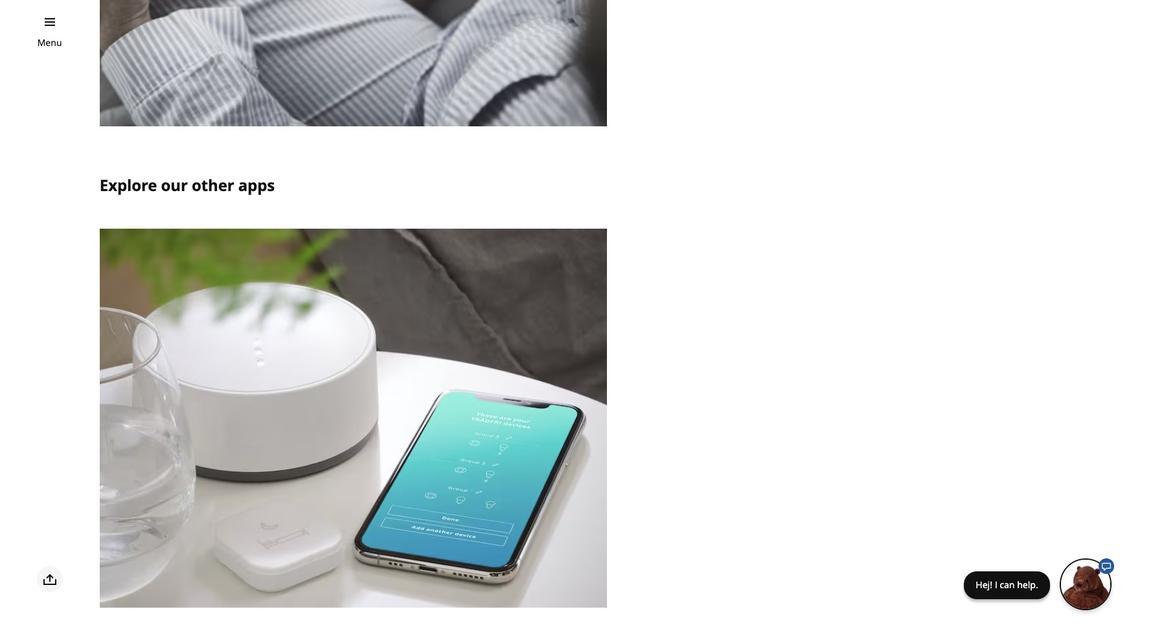 Task type: vqa. For each thing, say whether or not it's contained in the screenshot.
first or from the bottom of the page
no



Task type: locate. For each thing, give the bounding box(es) containing it.
menu button
[[37, 36, 62, 50]]

other
[[192, 174, 234, 196]]

hej! i can help. button
[[965, 559, 1115, 610]]

a phone on a table with an ikea gateway and remote, and a glass of water. image
[[100, 229, 607, 608]]

hej!
[[976, 579, 993, 591]]

i
[[995, 579, 998, 591]]

our
[[161, 174, 188, 196]]

help.
[[1018, 579, 1039, 591]]

menu
[[37, 36, 62, 49]]

hej! i can help.
[[976, 579, 1039, 591]]



Task type: describe. For each thing, give the bounding box(es) containing it.
person holding a phone with an ikea app, sitting with coffee in their hand. image
[[100, 0, 607, 126]]

can
[[1000, 579, 1015, 591]]

apps
[[238, 174, 275, 196]]

explore
[[100, 174, 157, 196]]

explore our other apps
[[100, 174, 275, 196]]



